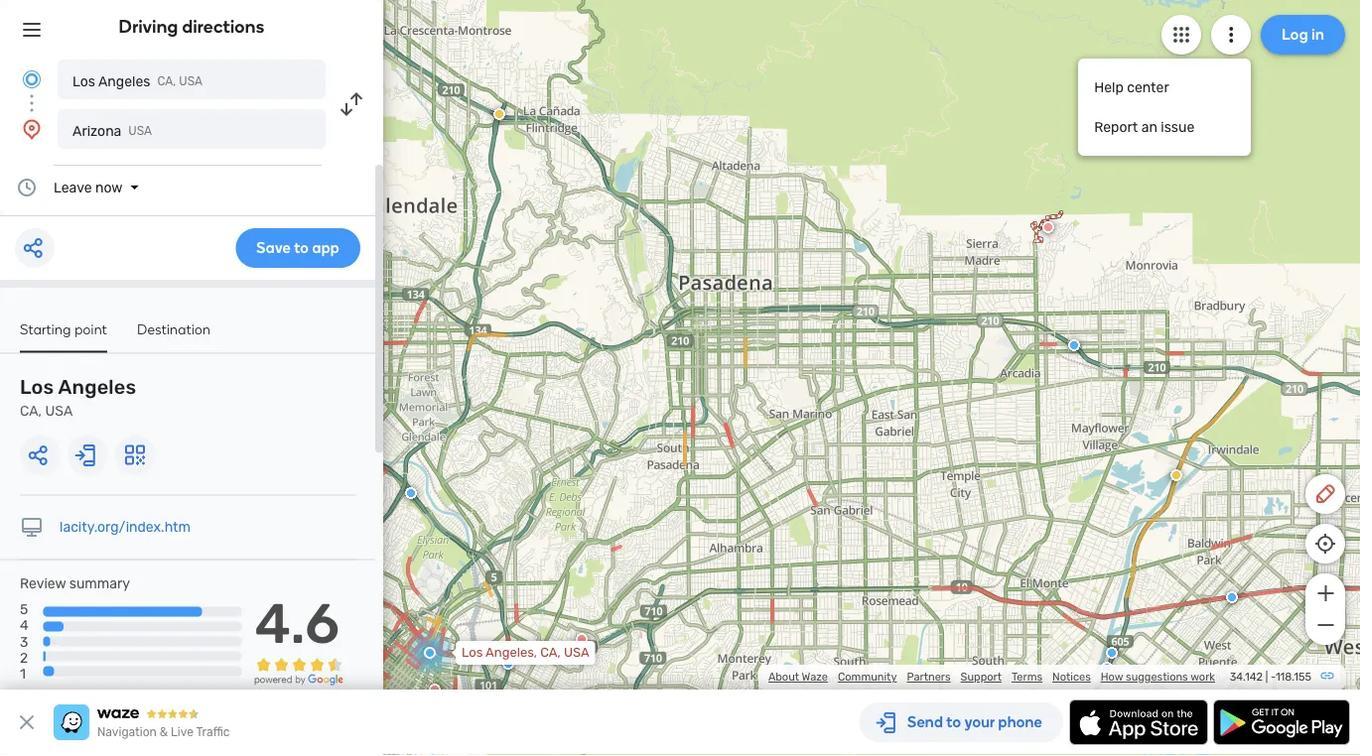 Task type: locate. For each thing, give the bounding box(es) containing it.
review
[[20, 576, 66, 592]]

arizona
[[72, 123, 121, 139]]

0 vertical spatial angeles
[[98, 73, 150, 89]]

how
[[1101, 671, 1123, 684]]

los angeles ca, usa down driving
[[72, 73, 203, 89]]

0 vertical spatial road closed image
[[1042, 221, 1054, 233]]

los up arizona
[[72, 73, 95, 89]]

road closed image
[[1042, 221, 1054, 233], [576, 633, 588, 645], [429, 684, 441, 696]]

4.6
[[255, 591, 340, 657]]

how suggestions work link
[[1101, 671, 1215, 684]]

ca, down the starting point button
[[20, 403, 42, 419]]

los angeles ca, usa
[[72, 73, 203, 89], [20, 376, 136, 419]]

navigation & live traffic
[[97, 726, 230, 740]]

los inside los angeles ca, usa
[[20, 376, 54, 399]]

now
[[95, 179, 123, 196]]

point
[[75, 321, 107, 338]]

lacity.org/index.htm link
[[60, 519, 191, 536]]

review summary
[[20, 576, 130, 592]]

destination
[[137, 321, 211, 338]]

current location image
[[20, 68, 44, 91]]

location image
[[20, 117, 44, 141]]

3
[[20, 634, 28, 650]]

community
[[838, 671, 897, 684]]

angeles down point
[[58, 376, 136, 399]]

0 horizontal spatial road closed image
[[429, 684, 441, 696]]

1 vertical spatial ca,
[[20, 403, 42, 419]]

los angeles ca, usa down the starting point button
[[20, 376, 136, 419]]

2 vertical spatial los
[[462, 645, 483, 661]]

4
[[20, 618, 28, 634]]

usa
[[179, 74, 203, 88], [128, 124, 152, 138], [45, 403, 73, 419], [564, 645, 589, 661]]

support
[[961, 671, 1002, 684]]

zoom out image
[[1313, 614, 1338, 637]]

0 vertical spatial los
[[72, 73, 95, 89]]

ca,
[[157, 74, 176, 88], [20, 403, 42, 419], [540, 645, 561, 661]]

1 vertical spatial angeles
[[58, 376, 136, 399]]

angeles up arizona usa
[[98, 73, 150, 89]]

0 horizontal spatial hazard image
[[493, 108, 505, 120]]

1 horizontal spatial los
[[72, 73, 95, 89]]

0 horizontal spatial los
[[20, 376, 54, 399]]

1 horizontal spatial road closed image
[[576, 633, 588, 645]]

starting point
[[20, 321, 107, 338]]

arizona usa
[[72, 123, 152, 139]]

los down the starting point button
[[20, 376, 54, 399]]

driving
[[119, 16, 178, 37]]

zoom in image
[[1313, 582, 1338, 606]]

notices
[[1052, 671, 1091, 684]]

driving directions
[[119, 16, 265, 37]]

0 vertical spatial los angeles ca, usa
[[72, 73, 203, 89]]

terms link
[[1012, 671, 1042, 684]]

los left angeles,
[[462, 645, 483, 661]]

community link
[[838, 671, 897, 684]]

traffic
[[196, 726, 230, 740]]

0 vertical spatial ca,
[[157, 74, 176, 88]]

2
[[20, 650, 28, 666]]

partners
[[907, 671, 951, 684]]

usa right arizona
[[128, 124, 152, 138]]

directions
[[182, 16, 265, 37]]

2 horizontal spatial road closed image
[[1042, 221, 1054, 233]]

2 vertical spatial ca,
[[540, 645, 561, 661]]

summary
[[69, 576, 130, 592]]

2 horizontal spatial los
[[462, 645, 483, 661]]

-
[[1271, 671, 1276, 684]]

work
[[1190, 671, 1215, 684]]

usa down driving directions
[[179, 74, 203, 88]]

1
[[20, 666, 26, 682]]

34.142
[[1230, 671, 1263, 684]]

2 vertical spatial road closed image
[[429, 684, 441, 696]]

2 horizontal spatial ca,
[[540, 645, 561, 661]]

|
[[1266, 671, 1268, 684]]

navigation
[[97, 726, 157, 740]]

lacity.org/index.htm
[[60, 519, 191, 536]]

1 horizontal spatial hazard image
[[1170, 470, 1182, 481]]

ca, down driving
[[157, 74, 176, 88]]

angeles,
[[486, 645, 537, 661]]

angeles
[[98, 73, 150, 89], [58, 376, 136, 399]]

starting
[[20, 321, 71, 338]]

police image
[[1068, 340, 1080, 351], [405, 487, 417, 499], [1226, 592, 1238, 604], [1106, 647, 1118, 659], [502, 658, 514, 670], [1101, 662, 1113, 674]]

hazard image
[[493, 108, 505, 120], [1170, 470, 1182, 481]]

los
[[72, 73, 95, 89], [20, 376, 54, 399], [462, 645, 483, 661]]

ca, right angeles,
[[540, 645, 561, 661]]

1 vertical spatial los
[[20, 376, 54, 399]]

clock image
[[15, 176, 39, 200]]

notices link
[[1052, 671, 1091, 684]]



Task type: vqa. For each thing, say whether or not it's contained in the screenshot.
40.753 | -73.958
no



Task type: describe. For each thing, give the bounding box(es) containing it.
x image
[[15, 711, 39, 735]]

live
[[171, 726, 193, 740]]

support link
[[961, 671, 1002, 684]]

partners link
[[907, 671, 951, 684]]

suggestions
[[1126, 671, 1188, 684]]

118.155
[[1276, 671, 1311, 684]]

usa down the starting point button
[[45, 403, 73, 419]]

about waze community partners support terms notices how suggestions work
[[768, 671, 1215, 684]]

link image
[[1319, 668, 1335, 684]]

waze
[[802, 671, 828, 684]]

1 vertical spatial hazard image
[[1170, 470, 1182, 481]]

leave now
[[54, 179, 123, 196]]

1 vertical spatial road closed image
[[576, 633, 588, 645]]

0 vertical spatial hazard image
[[493, 108, 505, 120]]

1 vertical spatial los angeles ca, usa
[[20, 376, 136, 419]]

destination button
[[137, 321, 211, 351]]

computer image
[[20, 516, 44, 540]]

1 horizontal spatial ca,
[[157, 74, 176, 88]]

usa right angeles,
[[564, 645, 589, 661]]

leave
[[54, 179, 92, 196]]

usa inside arizona usa
[[128, 124, 152, 138]]

about
[[768, 671, 799, 684]]

5
[[20, 602, 28, 618]]

starting point button
[[20, 321, 107, 353]]

0 horizontal spatial ca,
[[20, 403, 42, 419]]

&
[[160, 726, 168, 740]]

34.142 | -118.155
[[1230, 671, 1311, 684]]

los angeles, ca, usa
[[462, 645, 589, 661]]

5 4 3 2 1
[[20, 602, 28, 682]]

terms
[[1012, 671, 1042, 684]]

pencil image
[[1313, 482, 1337, 506]]

about waze link
[[768, 671, 828, 684]]

angeles inside los angeles ca, usa
[[58, 376, 136, 399]]



